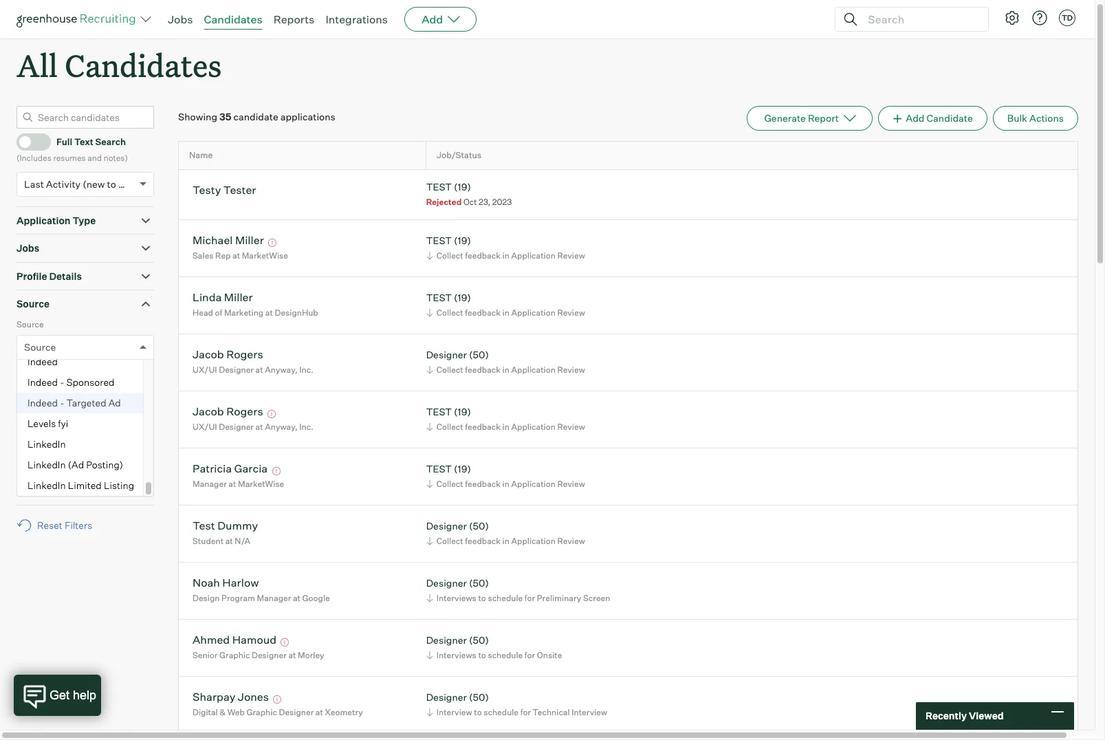 Task type: describe. For each thing, give the bounding box(es) containing it.
jobs link
[[168, 12, 193, 26]]

michael miller link
[[193, 233, 264, 249]]

jacob rogers ux/ui designer at anyway, inc.
[[193, 347, 314, 375]]

sharpay jones link
[[193, 690, 269, 706]]

add for add candidate
[[906, 112, 925, 124]]

listing
[[104, 480, 134, 491]]

test for patricia garcia
[[426, 463, 452, 474]]

testy tester
[[193, 183, 256, 197]]

sponsored
[[66, 376, 115, 388]]

6 review from the top
[[558, 536, 585, 546]]

test (19) collect feedback in application review for patricia garcia
[[426, 463, 585, 489]]

linda
[[193, 290, 222, 304]]

sharpay jones
[[193, 690, 269, 704]]

schedule for designer (50) interviews to schedule for onsite
[[488, 650, 523, 661]]

designer inside designer (50) interviews to schedule for onsite
[[426, 634, 467, 646]]

test for jacob rogers
[[426, 406, 452, 417]]

onsite
[[537, 650, 562, 661]]

noah harlow design program manager at google
[[193, 576, 330, 603]]

1 vertical spatial graphic
[[247, 707, 277, 718]]

preliminary
[[537, 593, 582, 603]]

1 jacob rogers link from the top
[[193, 347, 263, 363]]

text
[[74, 136, 93, 147]]

0 vertical spatial jobs
[[168, 12, 193, 26]]

3 in from the top
[[503, 365, 510, 375]]

reset
[[37, 520, 63, 531]]

michael miller
[[193, 233, 264, 247]]

all candidates
[[17, 45, 222, 85]]

recently viewed
[[926, 710, 1004, 722]]

0 vertical spatial credited
[[17, 371, 50, 381]]

linkedin for linkedin limited listing
[[28, 480, 66, 491]]

showing 35 candidate applications
[[178, 111, 336, 123]]

test (19) collect feedback in application review for jacob rogers
[[426, 406, 585, 432]]

at down ahmed hamoud has been in onsite for more than 21 days image
[[289, 650, 296, 661]]

4 feedback from the top
[[465, 422, 501, 432]]

job/status
[[437, 150, 482, 160]]

schedule for designer (50) interview to schedule for technical interview
[[484, 707, 519, 718]]

td button
[[1059, 10, 1076, 26]]

type
[[73, 214, 96, 226]]

3 (19) from the top
[[454, 291, 471, 303]]

(19) for jacob rogers
[[454, 406, 471, 417]]

web
[[228, 707, 245, 718]]

none field inside source element
[[24, 336, 28, 359]]

2 test (19) collect feedback in application review from the top
[[426, 291, 585, 318]]

source for indeed
[[17, 319, 44, 329]]

designer inside designer (50) interview to schedule for technical interview
[[426, 691, 467, 703]]

old)
[[118, 178, 136, 190]]

inc. inside jacob rogers ux/ui designer at anyway, inc.
[[299, 365, 314, 375]]

linda miller head of marketing at designhub
[[193, 290, 318, 318]]

notes)
[[104, 153, 128, 163]]

sharpay jones has been in technical interview for more than 14 days image
[[271, 695, 284, 704]]

(new
[[83, 178, 105, 190]]

garcia
[[234, 461, 268, 475]]

miller for michael
[[235, 233, 264, 247]]

2 ux/ui from the top
[[193, 422, 217, 432]]

candidates link
[[204, 12, 263, 26]]

test dummy link
[[193, 519, 258, 534]]

targeted
[[66, 397, 106, 409]]

at inside noah harlow design program manager at google
[[293, 593, 301, 603]]

add button
[[405, 7, 477, 32]]

greenhouse recruiting image
[[17, 11, 140, 28]]

morley
[[298, 650, 324, 661]]

anyway, inside jacob rogers ux/ui designer at anyway, inc.
[[265, 365, 298, 375]]

designer (50) collect feedback in application review for rogers
[[426, 349, 585, 375]]

candidate
[[927, 112, 973, 124]]

indeed for indeed - targeted ad
[[28, 397, 58, 409]]

designer inside jacob rogers ux/ui designer at anyway, inc.
[[219, 365, 254, 375]]

ahmed hamoud has been in onsite for more than 21 days image
[[279, 638, 291, 646]]

4 collect feedback in application review link from the top
[[424, 420, 589, 434]]

designer inside designer (50) interviews to schedule for preliminary screen
[[426, 577, 467, 589]]

senior graphic designer at morley
[[193, 650, 324, 661]]

1 collect feedback in application review link from the top
[[424, 249, 589, 262]]

jones
[[238, 690, 269, 704]]

interviews to schedule for preliminary screen link
[[424, 592, 614, 605]]

designhub
[[275, 308, 318, 318]]

(50) inside designer (50) interview to schedule for technical interview
[[469, 691, 489, 703]]

0 vertical spatial marketwise
[[242, 251, 288, 261]]

bulk actions link
[[993, 106, 1079, 131]]

jacob rogers has been in application review for more than 5 days image
[[266, 410, 278, 418]]

to for designer (50) interviews to schedule for preliminary screen
[[478, 593, 486, 603]]

indeed for indeed
[[28, 356, 58, 368]]

ux/ui inside jacob rogers ux/ui designer at anyway, inc.
[[193, 365, 217, 375]]

noah
[[193, 576, 220, 589]]

full
[[56, 136, 72, 147]]

(19) inside test (19) rejected oct 23, 2023
[[454, 181, 471, 192]]

linkedin for linkedin
[[28, 438, 66, 450]]

generate report button
[[747, 106, 873, 131]]

ahmed
[[193, 633, 230, 646]]

patricia
[[193, 461, 232, 475]]

generate
[[765, 112, 806, 124]]

5 collect from the top
[[437, 479, 464, 489]]

1 review from the top
[[558, 251, 585, 261]]

2 collect feedback in application review link from the top
[[424, 306, 589, 319]]

3 feedback from the top
[[465, 365, 501, 375]]

indeed - sponsored option
[[17, 372, 143, 393]]

2 review from the top
[[558, 308, 585, 318]]

designer (50) interview to schedule for technical interview
[[426, 691, 608, 718]]

2 collect from the top
[[437, 308, 464, 318]]

1 vertical spatial marketwise
[[238, 479, 284, 489]]

last
[[24, 178, 44, 190]]

ad
[[108, 397, 121, 409]]

responsibility
[[17, 430, 83, 441]]

pipeline tasks
[[17, 458, 84, 469]]

2 in from the top
[[503, 308, 510, 318]]

5 feedback from the top
[[465, 479, 501, 489]]

checkmark image
[[23, 136, 33, 146]]

interviews for designer (50) interviews to schedule for preliminary screen
[[437, 593, 477, 603]]

candidate
[[234, 111, 278, 123]]

tester
[[223, 183, 256, 197]]

reports
[[274, 12, 315, 26]]

harlow
[[222, 576, 259, 589]]

limited
[[68, 480, 102, 491]]

student
[[193, 536, 224, 546]]

rogers for jacob rogers ux/ui designer at anyway, inc.
[[226, 347, 263, 361]]

for for designer (50) interview to schedule for technical interview
[[521, 707, 531, 718]]

linkedin (ad posting)
[[28, 459, 123, 471]]

2 feedback from the top
[[465, 308, 501, 318]]

xeometry
[[325, 707, 363, 718]]

(19) for michael miller
[[454, 234, 471, 246]]

test dummy student at n/a
[[193, 519, 258, 546]]

test for michael miller
[[426, 234, 452, 246]]

at inside linda miller head of marketing at designhub
[[265, 308, 273, 318]]

interviews for designer (50) interviews to schedule for onsite
[[437, 650, 477, 661]]

2 interview from the left
[[572, 707, 608, 718]]

ahmed hamoud link
[[193, 633, 277, 649]]

last activity (new to old)
[[24, 178, 136, 190]]

integrations link
[[326, 12, 388, 26]]

rep
[[215, 251, 231, 261]]

dummy
[[217, 519, 258, 532]]

miller for linda
[[224, 290, 253, 304]]

tasks
[[56, 458, 84, 469]]

test
[[193, 519, 215, 532]]

1 vertical spatial credited to
[[24, 393, 77, 405]]

jacob rogers
[[193, 404, 263, 418]]

jacob for jacob rogers
[[193, 404, 224, 418]]

ux/ui designer at anyway, inc.
[[193, 422, 314, 432]]

profile details
[[17, 270, 82, 282]]

viewed
[[969, 710, 1004, 722]]

sales
[[193, 251, 214, 261]]

at inside jacob rogers ux/ui designer at anyway, inc.
[[256, 365, 263, 375]]

pipeline
[[17, 458, 54, 469]]



Task type: locate. For each thing, give the bounding box(es) containing it.
linkedin (ad posting) option
[[17, 455, 143, 476]]

to left the old)
[[107, 178, 116, 190]]

to
[[107, 178, 116, 190], [478, 593, 486, 603], [478, 650, 486, 661], [474, 707, 482, 718]]

3 test from the top
[[426, 291, 452, 303]]

filters
[[65, 520, 92, 531]]

to up 'indeed - targeted ad'
[[52, 371, 61, 381]]

at down patricia garcia link
[[229, 479, 236, 489]]

1 vertical spatial manager
[[257, 593, 291, 603]]

to up designer (50) interviews to schedule for onsite
[[478, 593, 486, 603]]

1 collect from the top
[[437, 251, 464, 261]]

3 collect from the top
[[437, 365, 464, 375]]

designer (50) interviews to schedule for preliminary screen
[[426, 577, 611, 603]]

indeed - targeted ad
[[28, 397, 121, 409]]

reset filters
[[37, 520, 92, 531]]

miller
[[235, 233, 264, 247], [224, 290, 253, 304]]

0 vertical spatial manager
[[193, 479, 227, 489]]

2023
[[492, 197, 512, 207]]

linkedin inside 'option'
[[28, 438, 66, 450]]

indeed up indeed - sponsored
[[28, 356, 58, 368]]

linkedin inside option
[[28, 480, 66, 491]]

1 vertical spatial for
[[525, 650, 535, 661]]

4 (50) from the top
[[469, 634, 489, 646]]

linkedin limited listing option
[[17, 476, 143, 496]]

to for last activity (new to old)
[[107, 178, 116, 190]]

indeed for indeed - sponsored
[[28, 376, 58, 388]]

1 - from the top
[[60, 376, 64, 388]]

indeed up levels
[[28, 397, 58, 409]]

to for designer (50) interviews to schedule for onsite
[[478, 650, 486, 661]]

linda miller link
[[193, 290, 253, 306]]

schedule up designer (50) interviews to schedule for onsite
[[488, 593, 523, 603]]

1 vertical spatial ux/ui
[[193, 422, 217, 432]]

program
[[222, 593, 255, 603]]

1 vertical spatial jacob
[[193, 404, 224, 418]]

interviews inside designer (50) interviews to schedule for onsite
[[437, 650, 477, 661]]

michael miller has been in application review for more than 5 days image
[[266, 239, 279, 247]]

last activity (new to old) option
[[24, 178, 136, 190]]

add for add
[[422, 12, 443, 26]]

for for designer (50) interviews to schedule for preliminary screen
[[525, 593, 535, 603]]

0 vertical spatial jacob rogers link
[[193, 347, 263, 363]]

education
[[17, 486, 64, 497]]

1 jacob from the top
[[193, 347, 224, 361]]

Search candidates field
[[17, 106, 154, 129]]

activity
[[46, 178, 81, 190]]

3 indeed from the top
[[28, 397, 58, 409]]

for left onsite in the bottom of the page
[[525, 650, 535, 661]]

0 vertical spatial graphic
[[219, 650, 250, 661]]

35
[[219, 111, 231, 123]]

1 vertical spatial designer (50) collect feedback in application review
[[426, 520, 585, 546]]

4 in from the top
[[503, 422, 510, 432]]

and
[[88, 153, 102, 163]]

review
[[558, 251, 585, 261], [558, 308, 585, 318], [558, 365, 585, 375], [558, 422, 585, 432], [558, 479, 585, 489], [558, 536, 585, 546]]

sales rep at marketwise
[[193, 251, 288, 261]]

0 horizontal spatial manager
[[193, 479, 227, 489]]

rogers up ux/ui designer at anyway, inc.
[[226, 404, 263, 418]]

to inside designer (50) interview to schedule for technical interview
[[474, 707, 482, 718]]

add candidate
[[906, 112, 973, 124]]

for left preliminary
[[525, 593, 535, 603]]

1 interview from the left
[[437, 707, 472, 718]]

interviews
[[437, 593, 477, 603], [437, 650, 477, 661]]

jacob down head
[[193, 347, 224, 361]]

1 feedback from the top
[[465, 251, 501, 261]]

4 test from the top
[[426, 406, 452, 417]]

source element
[[17, 269, 154, 497]]

0 vertical spatial jacob
[[193, 347, 224, 361]]

Search text field
[[865, 9, 976, 29]]

6 feedback from the top
[[465, 536, 501, 546]]

2 (50) from the top
[[469, 520, 489, 532]]

indeed option
[[17, 352, 143, 372]]

credited to
[[17, 371, 61, 381], [24, 393, 77, 405]]

1 inc. from the top
[[299, 365, 314, 375]]

posting)
[[86, 459, 123, 471]]

0 vertical spatial ux/ui
[[193, 365, 217, 375]]

1 test from the top
[[426, 181, 452, 192]]

1 vertical spatial inc.
[[299, 422, 314, 432]]

0 horizontal spatial jobs
[[17, 242, 39, 254]]

indeed
[[28, 356, 58, 368], [28, 376, 58, 388], [28, 397, 58, 409]]

source for credited to
[[17, 298, 50, 310]]

jacob for jacob rogers ux/ui designer at anyway, inc.
[[193, 347, 224, 361]]

0 vertical spatial inc.
[[299, 365, 314, 375]]

1 vertical spatial miller
[[224, 290, 253, 304]]

interviews inside designer (50) interviews to schedule for preliminary screen
[[437, 593, 477, 603]]

1 vertical spatial jobs
[[17, 242, 39, 254]]

manager down patricia
[[193, 479, 227, 489]]

to inside designer (50) interviews to schedule for preliminary screen
[[478, 593, 486, 603]]

2 (19) from the top
[[454, 234, 471, 246]]

jacob up ux/ui designer at anyway, inc.
[[193, 404, 224, 418]]

marketwise down michael miller has been in application review for more than 5 days image
[[242, 251, 288, 261]]

2 vertical spatial schedule
[[484, 707, 519, 718]]

2 interviews from the top
[[437, 650, 477, 661]]

- for sponsored
[[60, 376, 64, 388]]

anyway, up the jacob rogers has been in application review for more than 5 days icon
[[265, 365, 298, 375]]

report
[[808, 112, 839, 124]]

1 indeed from the top
[[28, 356, 58, 368]]

bulk actions
[[1008, 112, 1064, 124]]

designer
[[426, 349, 467, 360], [219, 365, 254, 375], [219, 422, 254, 432], [426, 520, 467, 532], [426, 577, 467, 589], [426, 634, 467, 646], [252, 650, 287, 661], [426, 691, 467, 703], [279, 707, 314, 718]]

1 horizontal spatial to
[[65, 393, 77, 405]]

4 collect from the top
[[437, 422, 464, 432]]

1 vertical spatial linkedin
[[28, 459, 66, 471]]

1 vertical spatial anyway,
[[265, 422, 298, 432]]

test (19) collect feedback in application review for michael miller
[[426, 234, 585, 261]]

noah harlow link
[[193, 576, 259, 591]]

indeed up 'indeed - targeted ad'
[[28, 376, 58, 388]]

senior
[[193, 650, 218, 661]]

manager
[[193, 479, 227, 489], [257, 593, 291, 603]]

head
[[193, 308, 213, 318]]

for for designer (50) interviews to schedule for onsite
[[525, 650, 535, 661]]

- for targeted
[[60, 397, 64, 409]]

2 test from the top
[[426, 234, 452, 246]]

0 vertical spatial -
[[60, 376, 64, 388]]

1 vertical spatial to
[[65, 393, 77, 405]]

showing
[[178, 111, 217, 123]]

at right rep on the top of the page
[[233, 251, 240, 261]]

2 vertical spatial indeed
[[28, 397, 58, 409]]

at right marketing
[[265, 308, 273, 318]]

for left the technical
[[521, 707, 531, 718]]

5 (19) from the top
[[454, 463, 471, 474]]

screen
[[583, 593, 611, 603]]

linkedin option
[[17, 434, 143, 455]]

1 vertical spatial add
[[906, 112, 925, 124]]

designer (50) collect feedback in application review for dummy
[[426, 520, 585, 546]]

details
[[49, 270, 82, 282]]

1 horizontal spatial interview
[[572, 707, 608, 718]]

schedule inside designer (50) interviews to schedule for preliminary screen
[[488, 593, 523, 603]]

to down the interviews to schedule for onsite link on the bottom of page
[[474, 707, 482, 718]]

5 test from the top
[[426, 463, 452, 474]]

ahmed hamoud
[[193, 633, 277, 646]]

manager inside noah harlow design program manager at google
[[257, 593, 291, 603]]

linkedin up education
[[28, 459, 66, 471]]

6 collect feedback in application review link from the top
[[424, 535, 589, 548]]

jacob rogers link down of
[[193, 347, 263, 363]]

anyway, down the jacob rogers has been in application review for more than 5 days icon
[[265, 422, 298, 432]]

1 interviews from the top
[[437, 593, 477, 603]]

4 (19) from the top
[[454, 406, 471, 417]]

0 vertical spatial schedule
[[488, 593, 523, 603]]

1 in from the top
[[503, 251, 510, 261]]

application type
[[17, 214, 96, 226]]

credited to up 'indeed - targeted ad'
[[17, 371, 61, 381]]

3 test (19) collect feedback in application review from the top
[[426, 406, 585, 432]]

application
[[17, 214, 71, 226], [512, 251, 556, 261], [512, 308, 556, 318], [512, 365, 556, 375], [512, 422, 556, 432], [512, 479, 556, 489], [512, 536, 556, 546]]

(ad
[[68, 459, 84, 471]]

3 collect feedback in application review link from the top
[[424, 363, 589, 376]]

1 vertical spatial rogers
[[226, 404, 263, 418]]

1 designer (50) collect feedback in application review from the top
[[426, 349, 585, 375]]

credited to element
[[17, 370, 154, 422]]

profile
[[17, 270, 47, 282]]

for inside designer (50) interviews to schedule for preliminary screen
[[525, 593, 535, 603]]

6 in from the top
[[503, 536, 510, 546]]

1 test (19) collect feedback in application review from the top
[[426, 234, 585, 261]]

name
[[189, 150, 213, 160]]

indeed - targeted ad option
[[17, 393, 143, 414]]

2 linkedin from the top
[[28, 459, 66, 471]]

0 vertical spatial interviews
[[437, 593, 477, 603]]

candidates right jobs link
[[204, 12, 263, 26]]

indeed - sponsored
[[28, 376, 115, 388]]

0 vertical spatial rogers
[[226, 347, 263, 361]]

5 in from the top
[[503, 479, 510, 489]]

levels fyi option
[[17, 414, 143, 434]]

to down indeed - sponsored
[[65, 393, 77, 405]]

0 vertical spatial add
[[422, 12, 443, 26]]

of
[[215, 308, 222, 318]]

4 test (19) collect feedback in application review from the top
[[426, 463, 585, 489]]

interview
[[437, 707, 472, 718], [572, 707, 608, 718]]

credited to up levels fyi
[[24, 393, 77, 405]]

0 horizontal spatial to
[[52, 371, 61, 381]]

inc.
[[299, 365, 314, 375], [299, 422, 314, 432]]

None field
[[24, 336, 28, 359]]

1 vertical spatial candidates
[[65, 45, 222, 85]]

0 vertical spatial anyway,
[[265, 365, 298, 375]]

(50) inside designer (50) interviews to schedule for onsite
[[469, 634, 489, 646]]

graphic down ahmed hamoud link
[[219, 650, 250, 661]]

1 linkedin from the top
[[28, 438, 66, 450]]

1 (50) from the top
[[469, 349, 489, 360]]

2 anyway, from the top
[[265, 422, 298, 432]]

for inside designer (50) interviews to schedule for onsite
[[525, 650, 535, 661]]

interview to schedule for technical interview link
[[424, 706, 611, 719]]

at left google
[[293, 593, 301, 603]]

2 vertical spatial source
[[24, 341, 56, 353]]

2 jacob from the top
[[193, 404, 224, 418]]

to inside designer (50) interviews to schedule for onsite
[[478, 650, 486, 661]]

technical
[[533, 707, 570, 718]]

2 designer (50) collect feedback in application review from the top
[[426, 520, 585, 546]]

schedule left the technical
[[484, 707, 519, 718]]

1 vertical spatial indeed
[[28, 376, 58, 388]]

n/a
[[235, 536, 250, 546]]

3 linkedin from the top
[[28, 480, 66, 491]]

jacob rogers link up ux/ui designer at anyway, inc.
[[193, 404, 263, 420]]

1 vertical spatial interviews
[[437, 650, 477, 661]]

schedule left onsite in the bottom of the page
[[488, 650, 523, 661]]

- up 'indeed - targeted ad'
[[60, 376, 64, 388]]

0 vertical spatial for
[[525, 593, 535, 603]]

1 ux/ui from the top
[[193, 365, 217, 375]]

manager right "program"
[[257, 593, 291, 603]]

test (19) rejected oct 23, 2023
[[426, 181, 512, 207]]

(50) for noah harlow
[[469, 577, 489, 589]]

patricia garcia
[[193, 461, 268, 475]]

ux/ui down jacob rogers
[[193, 422, 217, 432]]

candidate reports are now available! apply filters and select "view in app" element
[[747, 106, 873, 131]]

(50) for jacob rogers
[[469, 349, 489, 360]]

2 - from the top
[[60, 397, 64, 409]]

0 vertical spatial source
[[17, 298, 50, 310]]

jobs left candidates link
[[168, 12, 193, 26]]

0 vertical spatial indeed
[[28, 356, 58, 368]]

2 indeed from the top
[[28, 376, 58, 388]]

2 vertical spatial linkedin
[[28, 480, 66, 491]]

ux/ui up jacob rogers
[[193, 365, 217, 375]]

google
[[302, 593, 330, 603]]

patricia garcia has been in application review for more than 5 days image
[[270, 467, 283, 475]]

1 horizontal spatial add
[[906, 112, 925, 124]]

4 review from the top
[[558, 422, 585, 432]]

5 (50) from the top
[[469, 691, 489, 703]]

at left n/a
[[225, 536, 233, 546]]

miller inside linda miller head of marketing at designhub
[[224, 290, 253, 304]]

generate report
[[765, 112, 839, 124]]

jacob inside jacob rogers ux/ui designer at anyway, inc.
[[193, 347, 224, 361]]

2 inc. from the top
[[299, 422, 314, 432]]

- up fyi
[[60, 397, 64, 409]]

(50) inside designer (50) interviews to schedule for preliminary screen
[[469, 577, 489, 589]]

digital & web graphic designer at xeometry
[[193, 707, 363, 718]]

linkedin up pipeline tasks
[[28, 438, 66, 450]]

to up designer (50) interview to schedule for technical interview
[[478, 650, 486, 661]]

1 (19) from the top
[[454, 181, 471, 192]]

integrations
[[326, 12, 388, 26]]

linkedin
[[28, 438, 66, 450], [28, 459, 66, 471], [28, 480, 66, 491]]

levels
[[28, 418, 56, 429]]

linkedin for linkedin (ad posting)
[[28, 459, 66, 471]]

td
[[1062, 13, 1073, 23]]

candidates down jobs link
[[65, 45, 222, 85]]

0 horizontal spatial add
[[422, 12, 443, 26]]

sharpay
[[193, 690, 236, 704]]

miller up marketing
[[224, 290, 253, 304]]

3 review from the top
[[558, 365, 585, 375]]

add
[[422, 12, 443, 26], [906, 112, 925, 124]]

graphic
[[219, 650, 250, 661], [247, 707, 277, 718]]

linkedin inside 'option'
[[28, 459, 66, 471]]

resumes
[[53, 153, 86, 163]]

3 (50) from the top
[[469, 577, 489, 589]]

1 vertical spatial -
[[60, 397, 64, 409]]

1 horizontal spatial manager
[[257, 593, 291, 603]]

interviews to schedule for onsite link
[[424, 649, 566, 662]]

5 collect feedback in application review link from the top
[[424, 478, 589, 491]]

graphic down the jones
[[247, 707, 277, 718]]

1 rogers from the top
[[226, 347, 263, 361]]

to for designer (50) interview to schedule for technical interview
[[474, 707, 482, 718]]

all
[[17, 45, 58, 85]]

to
[[52, 371, 61, 381], [65, 393, 77, 405]]

-
[[60, 376, 64, 388], [60, 397, 64, 409]]

schedule for designer (50) interviews to schedule for preliminary screen
[[488, 593, 523, 603]]

0 vertical spatial to
[[52, 371, 61, 381]]

linkedin limited listing
[[28, 480, 134, 491]]

1 vertical spatial schedule
[[488, 650, 523, 661]]

6 collect from the top
[[437, 536, 464, 546]]

0 vertical spatial miller
[[235, 233, 264, 247]]

2 jacob rogers link from the top
[[193, 404, 263, 420]]

full text search (includes resumes and notes)
[[17, 136, 128, 163]]

add candidate link
[[879, 106, 988, 131]]

rogers down marketing
[[226, 347, 263, 361]]

(19) for patricia garcia
[[454, 463, 471, 474]]

rogers for jacob rogers
[[226, 404, 263, 418]]

(50) for test dummy
[[469, 520, 489, 532]]

test (19) collect feedback in application review
[[426, 234, 585, 261], [426, 291, 585, 318], [426, 406, 585, 432], [426, 463, 585, 489]]

0 horizontal spatial interview
[[437, 707, 472, 718]]

rogers inside jacob rogers ux/ui designer at anyway, inc.
[[226, 347, 263, 361]]

hamoud
[[232, 633, 277, 646]]

2 vertical spatial for
[[521, 707, 531, 718]]

1 anyway, from the top
[[265, 365, 298, 375]]

schedule inside designer (50) interviews to schedule for onsite
[[488, 650, 523, 661]]

at inside test dummy student at n/a
[[225, 536, 233, 546]]

configure image
[[1004, 10, 1021, 26]]

at down jacob rogers
[[256, 422, 263, 432]]

1 horizontal spatial jobs
[[168, 12, 193, 26]]

1 vertical spatial jacob rogers link
[[193, 404, 263, 420]]

0 vertical spatial candidates
[[204, 12, 263, 26]]

marketwise down garcia
[[238, 479, 284, 489]]

at left xeometry
[[316, 707, 323, 718]]

for inside designer (50) interview to schedule for technical interview
[[521, 707, 531, 718]]

1 vertical spatial source
[[17, 319, 44, 329]]

1 vertical spatial credited
[[24, 393, 63, 405]]

search
[[95, 136, 126, 147]]

jobs up profile
[[17, 242, 39, 254]]

0 vertical spatial designer (50) collect feedback in application review
[[426, 349, 585, 375]]

at up jacob rogers
[[256, 365, 263, 375]]

2 rogers from the top
[[226, 404, 263, 418]]

add inside popup button
[[422, 12, 443, 26]]

miller up the sales rep at marketwise
[[235, 233, 264, 247]]

linkedin down pipeline tasks
[[28, 480, 66, 491]]

for
[[525, 593, 535, 603], [525, 650, 535, 661], [521, 707, 531, 718]]

test inside test (19) rejected oct 23, 2023
[[426, 181, 452, 192]]

0 vertical spatial linkedin
[[28, 438, 66, 450]]

rejected
[[426, 197, 462, 207]]

schedule inside designer (50) interview to schedule for technical interview
[[484, 707, 519, 718]]

5 review from the top
[[558, 479, 585, 489]]

source
[[17, 298, 50, 310], [17, 319, 44, 329], [24, 341, 56, 353]]

0 vertical spatial credited to
[[17, 371, 61, 381]]

levels fyi
[[28, 418, 68, 429]]



Task type: vqa. For each thing, say whether or not it's contained in the screenshot.


